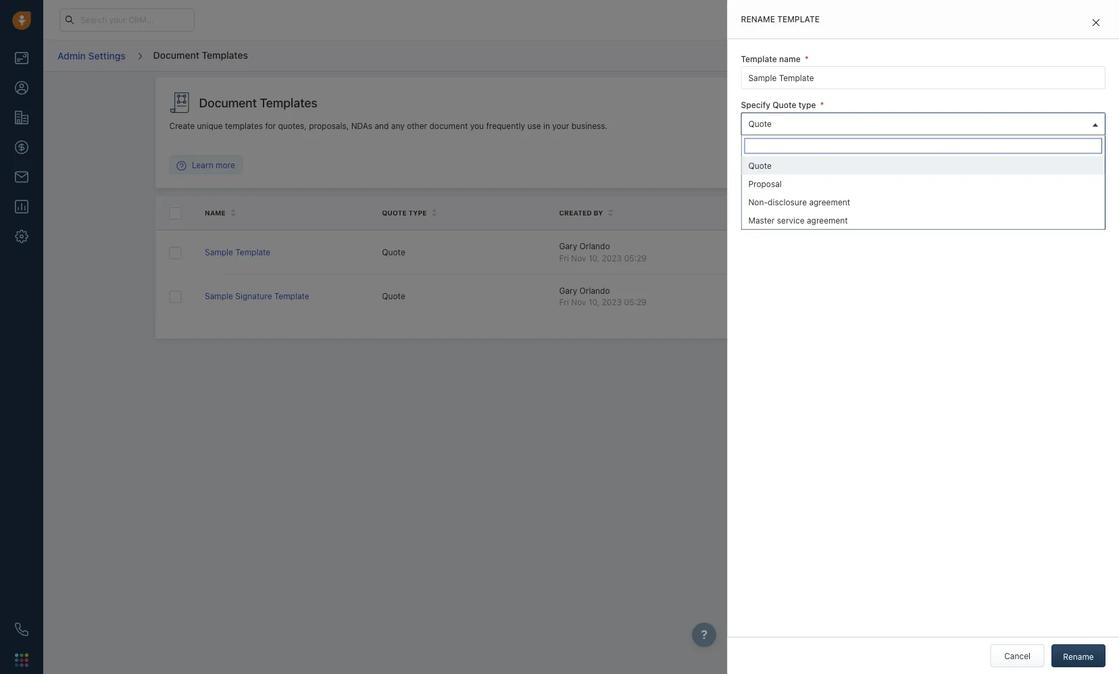 Task type: vqa. For each thing, say whether or not it's contained in the screenshot.
The Non-Disclosure Agreement option
yes



Task type: locate. For each thing, give the bounding box(es) containing it.
0 horizontal spatial templates
[[202, 49, 248, 60]]

ndas
[[351, 121, 373, 131]]

1 vertical spatial type
[[409, 209, 427, 217]]

0 vertical spatial type
[[799, 100, 816, 110]]

1 by from the left
[[594, 209, 603, 217]]

2 10, from the top
[[589, 297, 600, 307]]

0 vertical spatial 2023
[[602, 253, 622, 263]]

other
[[407, 121, 427, 131]]

rename button
[[1052, 645, 1106, 668]]

0 vertical spatial 05:29
[[624, 253, 647, 263]]

in left 21 on the top of page
[[803, 15, 810, 24]]

phone image
[[15, 623, 28, 637]]

1 vertical spatial agreement
[[807, 215, 848, 225]]

quote
[[773, 100, 797, 110], [749, 119, 772, 128], [749, 161, 772, 170], [382, 209, 407, 217], [382, 248, 405, 257], [382, 292, 405, 301]]

1 horizontal spatial type
[[799, 100, 816, 110]]

templates
[[202, 49, 248, 60], [260, 95, 317, 110]]

10, for sample signature template
[[589, 297, 600, 307]]

fri
[[559, 253, 569, 263], [559, 297, 569, 307]]

proposal
[[749, 179, 782, 188]]

0 vertical spatial fri
[[559, 253, 569, 263]]

1 vertical spatial 10,
[[589, 297, 600, 307]]

1 sample from the top
[[205, 248, 233, 257]]

type
[[799, 100, 816, 110], [409, 209, 427, 217]]

trial
[[768, 15, 782, 24]]

cancel
[[1005, 652, 1031, 661]]

2 gary from the top
[[559, 286, 577, 295]]

1 gary orlando fri nov 10, 2023 05:29 from the top
[[559, 242, 647, 263]]

orlando
[[580, 242, 610, 251], [580, 286, 610, 295]]

2 sample from the top
[[205, 292, 233, 301]]

0 horizontal spatial by
[[594, 209, 603, 217]]

0 horizontal spatial in
[[543, 121, 550, 131]]

create
[[924, 98, 950, 107], [169, 121, 195, 131]]

document down search your crm... 'text field'
[[153, 49, 199, 60]]

0 vertical spatial gary orlando fri nov 10, 2023 05:29
[[559, 242, 647, 263]]

1 horizontal spatial templates
[[260, 95, 317, 110]]

template
[[952, 98, 986, 107]]

0 vertical spatial create
[[924, 98, 950, 107]]

templates
[[225, 121, 263, 131]]

quote inside option
[[749, 161, 772, 170]]

0 vertical spatial nov
[[571, 253, 586, 263]]

None search field
[[744, 138, 1102, 154]]

sample signature template
[[205, 292, 309, 301]]

in right use
[[543, 121, 550, 131]]

business.
[[572, 121, 608, 131]]

agreement up the master service agreement
[[809, 197, 850, 207]]

sample signature template link
[[205, 292, 309, 301]]

create for create unique templates for quotes, proposals, ndas and any other document you frequently use in your business.
[[169, 121, 195, 131]]

rename template
[[741, 15, 820, 24]]

created by
[[559, 209, 603, 217]]

2 05:29 from the top
[[624, 297, 647, 307]]

1 vertical spatial 2023
[[602, 297, 622, 307]]

gary for sample signature template
[[559, 286, 577, 295]]

days
[[822, 15, 838, 24]]

specify
[[741, 100, 771, 110]]

0 horizontal spatial type
[[409, 209, 427, 217]]

master service agreement option
[[742, 211, 1105, 229]]

non-disclosure agreement
[[749, 197, 850, 207]]

document templates
[[153, 49, 248, 60], [199, 95, 317, 110]]

quote inside quote dropdown button
[[749, 119, 772, 128]]

0 vertical spatial in
[[803, 15, 810, 24]]

document
[[429, 121, 468, 131]]

sample left 'signature'
[[205, 292, 233, 301]]

10,
[[589, 253, 600, 263], [589, 297, 600, 307]]

phone element
[[8, 616, 35, 643]]

updated by
[[737, 209, 781, 217]]

1 nov from the top
[[571, 253, 586, 263]]

0 vertical spatial 10,
[[589, 253, 600, 263]]

create inside button
[[924, 98, 950, 107]]

your
[[750, 15, 766, 24]]

nov for sample template
[[571, 253, 586, 263]]

1 vertical spatial in
[[543, 121, 550, 131]]

admin
[[57, 50, 86, 61]]

2 2023 from the top
[[602, 297, 622, 307]]

nov
[[571, 253, 586, 263], [571, 297, 586, 307]]

dialog
[[728, 0, 1119, 675]]

1 orlando from the top
[[580, 242, 610, 251]]

1 vertical spatial orlando
[[580, 286, 610, 295]]

1 vertical spatial gary orlando fri nov 10, 2023 05:29
[[559, 286, 647, 307]]

fri for sample signature template
[[559, 297, 569, 307]]

1 vertical spatial create
[[169, 121, 195, 131]]

nov for sample signature template
[[571, 297, 586, 307]]

1 horizontal spatial create
[[924, 98, 950, 107]]

2 gary orlando fri nov 10, 2023 05:29 from the top
[[559, 286, 647, 307]]

05:29
[[624, 253, 647, 263], [624, 297, 647, 307]]

your
[[552, 121, 569, 131]]

2 orlando from the top
[[580, 286, 610, 295]]

sample down name
[[205, 248, 233, 257]]

1 vertical spatial 05:29
[[624, 297, 647, 307]]

0 vertical spatial sample
[[205, 248, 233, 257]]

orlando for sample template
[[580, 242, 610, 251]]

document up templates
[[199, 95, 257, 110]]

1 vertical spatial nov
[[571, 297, 586, 307]]

05:29 for sample template
[[624, 253, 647, 263]]

2 fri from the top
[[559, 297, 569, 307]]

by
[[594, 209, 603, 217], [772, 209, 781, 217]]

rename
[[741, 15, 775, 24]]

quote option
[[742, 156, 1105, 175]]

1 vertical spatial gary
[[559, 286, 577, 295]]

proposal option
[[742, 175, 1105, 193]]

master service agreement
[[749, 215, 848, 225]]

cancel button
[[991, 645, 1045, 668]]

by for updated by
[[772, 209, 781, 217]]

name
[[205, 209, 226, 217]]

2023 for sample signature template
[[602, 297, 622, 307]]

1 vertical spatial sample
[[205, 292, 233, 301]]

list box
[[742, 156, 1105, 229]]

2023
[[602, 253, 622, 263], [602, 297, 622, 307]]

gary
[[559, 242, 577, 251], [559, 286, 577, 295]]

0 vertical spatial gary
[[559, 242, 577, 251]]

gary orlando fri nov 10, 2023 05:29 for sample signature template
[[559, 286, 647, 307]]

agreement down non-disclosure agreement
[[807, 215, 848, 225]]

template
[[777, 15, 820, 24], [741, 54, 777, 64], [235, 248, 270, 257], [274, 292, 309, 301]]

1 vertical spatial templates
[[260, 95, 317, 110]]

sample
[[205, 248, 233, 257], [205, 292, 233, 301]]

ends
[[784, 15, 801, 24]]

1 vertical spatial fri
[[559, 297, 569, 307]]

in
[[803, 15, 810, 24], [543, 121, 550, 131]]

name
[[779, 54, 801, 64]]

use
[[528, 121, 541, 131]]

sample for sample template
[[205, 248, 233, 257]]

2 by from the left
[[772, 209, 781, 217]]

0 vertical spatial agreement
[[809, 197, 850, 207]]

quote type
[[382, 209, 427, 217]]

Search your CRM... text field
[[59, 8, 195, 31]]

1 gary from the top
[[559, 242, 577, 251]]

by right created
[[594, 209, 603, 217]]

learn more link
[[170, 159, 242, 171]]

1 05:29 from the top
[[624, 253, 647, 263]]

for
[[265, 121, 276, 131]]

1 fri from the top
[[559, 253, 569, 263]]

by for created by
[[594, 209, 603, 217]]

gary orlando fri nov 10, 2023 05:29 for sample template
[[559, 242, 647, 263]]

2 nov from the top
[[571, 297, 586, 307]]

1 10, from the top
[[589, 253, 600, 263]]

document
[[153, 49, 199, 60], [199, 95, 257, 110]]

and
[[375, 121, 389, 131]]

template name
[[741, 54, 801, 64]]

updated
[[737, 209, 770, 217]]

admin settings
[[57, 50, 125, 61]]

admin settings link
[[57, 45, 126, 66]]

gary orlando fri nov 10, 2023 05:29
[[559, 242, 647, 263], [559, 286, 647, 307]]

create left unique
[[169, 121, 195, 131]]

fri for sample template
[[559, 253, 569, 263]]

create up quote dropdown button
[[924, 98, 950, 107]]

0 vertical spatial orlando
[[580, 242, 610, 251]]

1 horizontal spatial by
[[772, 209, 781, 217]]

settings
[[88, 50, 125, 61]]

create template
[[924, 98, 986, 107]]

0 horizontal spatial create
[[169, 121, 195, 131]]

by down disclosure
[[772, 209, 781, 217]]

agreement
[[809, 197, 850, 207], [807, 215, 848, 225]]

1 2023 from the top
[[602, 253, 622, 263]]

agreement for non-disclosure agreement
[[809, 197, 850, 207]]



Task type: describe. For each thing, give the bounding box(es) containing it.
create for create template
[[924, 98, 950, 107]]

created
[[559, 209, 592, 217]]

2023 for sample template
[[602, 253, 622, 263]]

0 vertical spatial templates
[[202, 49, 248, 60]]

05:29 for sample signature template
[[624, 297, 647, 307]]

more
[[216, 160, 235, 170]]

1 vertical spatial document
[[199, 95, 257, 110]]

21
[[812, 15, 820, 24]]

dialog containing rename template
[[728, 0, 1119, 675]]

create template button
[[917, 91, 993, 114]]

learn more
[[192, 160, 235, 170]]

rename
[[1063, 652, 1094, 662]]

frequently
[[486, 121, 525, 131]]

freshworks switcher image
[[15, 654, 28, 667]]

specify quote type
[[741, 100, 816, 110]]

proposals,
[[309, 121, 349, 131]]

gary for sample template
[[559, 242, 577, 251]]

any
[[391, 121, 405, 131]]

list box containing quote
[[742, 156, 1105, 229]]

non-disclosure agreement option
[[742, 193, 1105, 211]]

type inside dialog
[[799, 100, 816, 110]]

Enter a name for your template text field
[[741, 66, 1106, 89]]

0 vertical spatial document
[[153, 49, 199, 60]]

agreement for master service agreement
[[807, 215, 848, 225]]

sample template link
[[205, 248, 270, 257]]

signature
[[235, 292, 272, 301]]

quote button
[[741, 112, 1106, 135]]

unique
[[197, 121, 223, 131]]

learn
[[192, 160, 213, 170]]

1 vertical spatial document templates
[[199, 95, 317, 110]]

master
[[749, 215, 775, 225]]

create unique templates for quotes, proposals, ndas and any other document you frequently use in your business.
[[169, 121, 608, 131]]

service
[[777, 215, 805, 225]]

orlando for sample signature template
[[580, 286, 610, 295]]

0 vertical spatial document templates
[[153, 49, 248, 60]]

quotes,
[[278, 121, 307, 131]]

you
[[470, 121, 484, 131]]

non-
[[749, 197, 768, 207]]

1 horizontal spatial in
[[803, 15, 810, 24]]

disclosure
[[768, 197, 807, 207]]

your trial ends in 21 days
[[750, 15, 838, 24]]

sample template
[[205, 248, 270, 257]]

sample for sample signature template
[[205, 292, 233, 301]]

10, for sample template
[[589, 253, 600, 263]]



